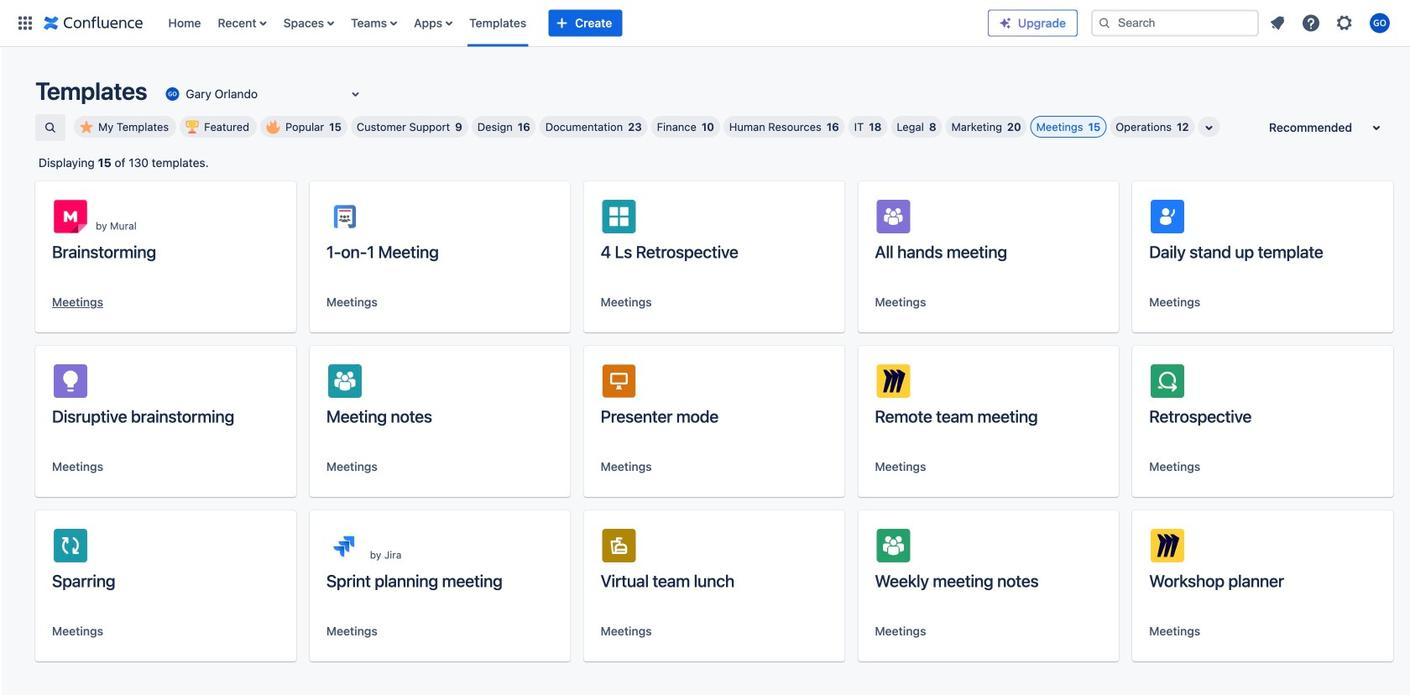 Task type: vqa. For each thing, say whether or not it's contained in the screenshot.
PRIMARY element
no



Task type: describe. For each thing, give the bounding box(es) containing it.
open image
[[345, 84, 366, 104]]

your profile and preferences image
[[1371, 13, 1391, 33]]

premium image
[[999, 16, 1013, 30]]

open search bar image
[[44, 121, 57, 134]]

Search field
[[1092, 10, 1260, 37]]

more categories image
[[1200, 118, 1220, 138]]



Task type: locate. For each thing, give the bounding box(es) containing it.
None text field
[[162, 86, 166, 102]]

search image
[[1098, 16, 1112, 30]]

0 horizontal spatial list
[[160, 0, 988, 47]]

list for premium icon on the top right of page
[[1263, 8, 1401, 38]]

1 horizontal spatial list
[[1263, 8, 1401, 38]]

appswitcher icon image
[[15, 13, 35, 33]]

settings icon image
[[1335, 13, 1355, 33]]

list
[[160, 0, 988, 47], [1263, 8, 1401, 38]]

confluence image
[[44, 13, 143, 33], [44, 13, 143, 33]]

None search field
[[1092, 10, 1260, 37]]

banner
[[0, 0, 1411, 47]]

help icon image
[[1302, 13, 1322, 33]]

list for the appswitcher icon
[[160, 0, 988, 47]]

notification icon image
[[1268, 13, 1288, 33]]

global element
[[10, 0, 988, 47]]



